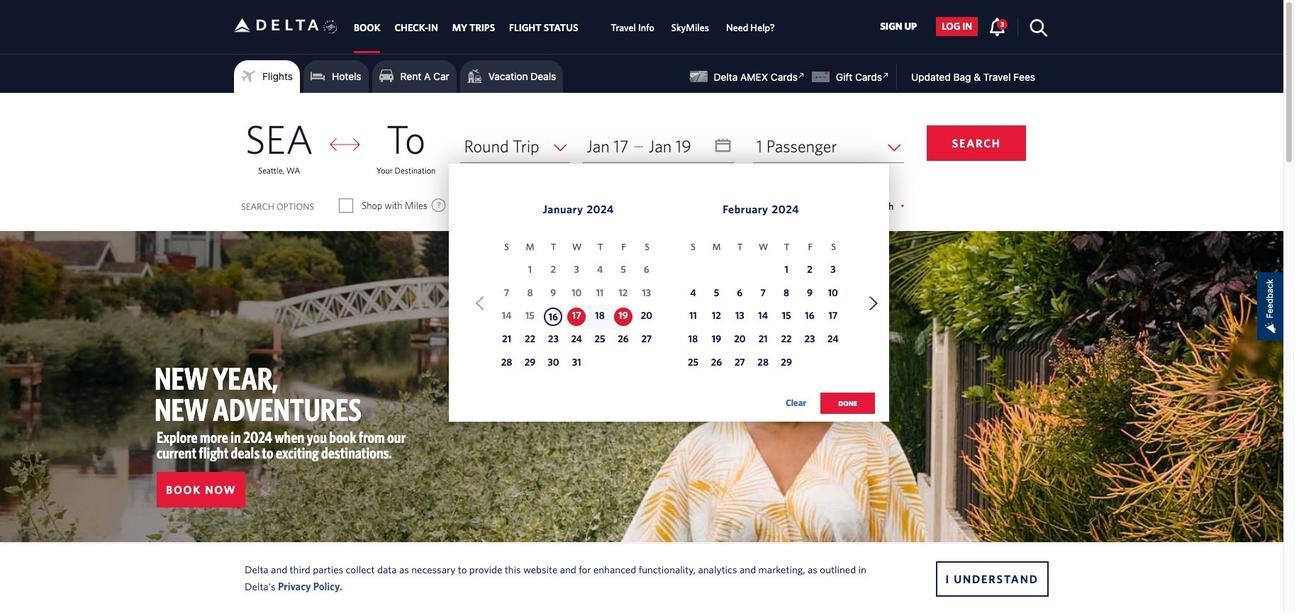 Task type: vqa. For each thing, say whether or not it's contained in the screenshot.
in in Explore more in 2024 when you book from our current flight deals to exciting destinations.
no



Task type: describe. For each thing, give the bounding box(es) containing it.
this link opens another site in a new window that may not follow the same accessibility policies as delta air lines. image
[[880, 69, 893, 82]]

this link opens another site in a new window that may not follow the same accessibility policies as delta air lines. image
[[795, 69, 809, 82]]

calendar expanded, use arrow keys to select date application
[[449, 164, 890, 429]]

delta air lines image
[[234, 3, 319, 47]]



Task type: locate. For each thing, give the bounding box(es) containing it.
None text field
[[583, 130, 735, 163]]

None field
[[461, 130, 571, 163], [753, 130, 905, 163], [461, 130, 571, 163], [753, 130, 905, 163]]

tab list
[[347, 0, 784, 53]]

None checkbox
[[340, 199, 353, 213], [593, 199, 606, 213], [340, 199, 353, 213], [593, 199, 606, 213]]

tab panel
[[0, 93, 1284, 429]]

skyteam image
[[324, 5, 337, 49]]



